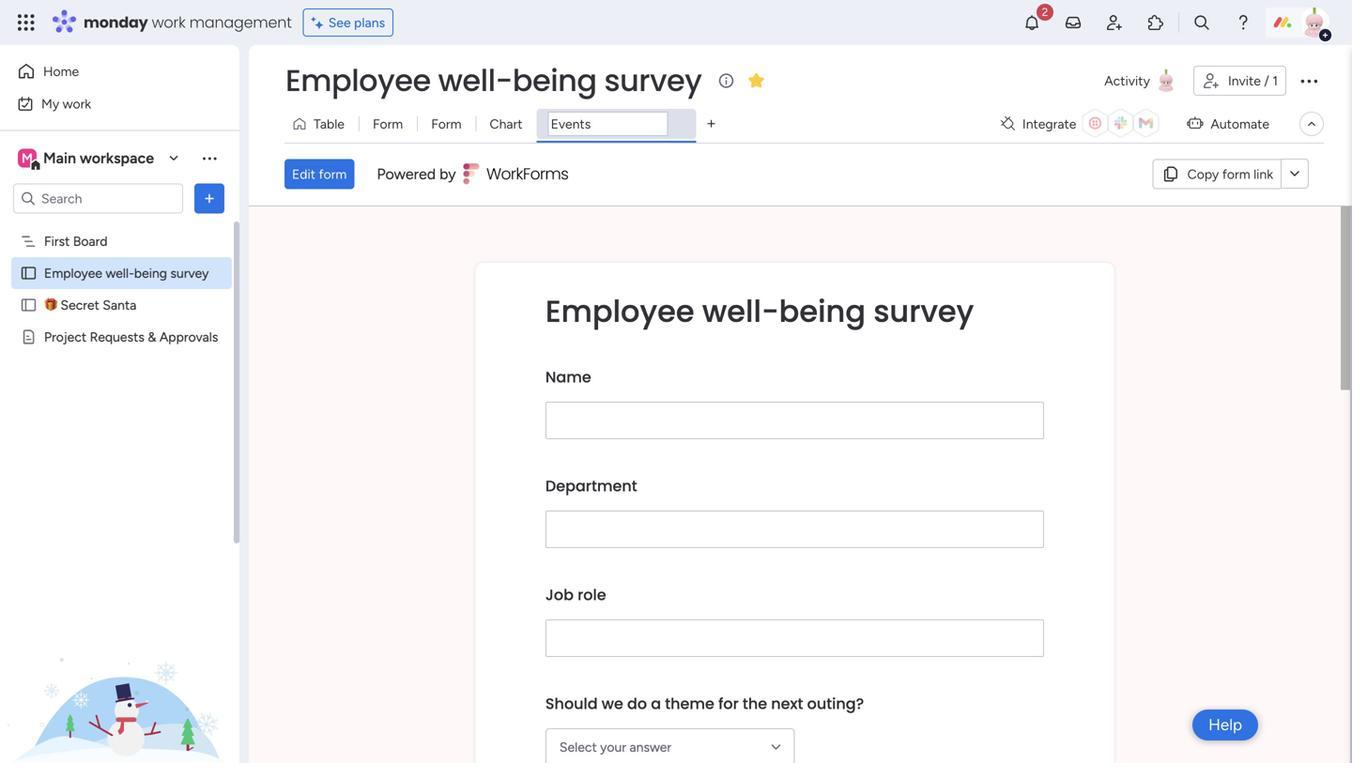 Task type: vqa. For each thing, say whether or not it's contained in the screenshot.
1st WORKING ON IT
no



Task type: locate. For each thing, give the bounding box(es) containing it.
invite
[[1229, 73, 1262, 89]]

0 vertical spatial survey
[[604, 60, 702, 101]]

ruby anderson image
[[1300, 8, 1330, 38]]

1 horizontal spatial form
[[431, 116, 462, 132]]

2 horizontal spatial being
[[779, 291, 866, 332]]

public board image for employee well-being survey
[[20, 264, 38, 282]]

employee well-being survey
[[286, 60, 702, 101], [44, 265, 209, 281], [546, 291, 975, 332]]

apps image
[[1147, 13, 1166, 32]]

2 vertical spatial survey
[[874, 291, 975, 332]]

0 horizontal spatial work
[[63, 96, 91, 112]]

select product image
[[17, 13, 36, 32]]

name group containing department
[[546, 462, 1045, 571]]

work right the my
[[63, 96, 91, 112]]

survey inside list box
[[170, 265, 209, 281]]

being inside list box
[[134, 265, 167, 281]]

chart button
[[476, 109, 537, 139]]

name group containing job role
[[546, 571, 1045, 680]]

employee well-being survey inside form form
[[546, 291, 975, 332]]

form up by
[[431, 116, 462, 132]]

name group
[[546, 353, 1045, 462], [546, 462, 1045, 571], [546, 571, 1045, 680], [546, 680, 1045, 764]]

autopilot image
[[1188, 111, 1204, 135]]

being
[[513, 60, 597, 101], [134, 265, 167, 281], [779, 291, 866, 332]]

1 vertical spatial employee
[[44, 265, 102, 281]]

the
[[743, 694, 768, 715]]

1 horizontal spatial well-
[[438, 60, 513, 101]]

work
[[152, 12, 186, 33], [63, 96, 91, 112]]

help button
[[1193, 710, 1259, 741]]

0 horizontal spatial well-
[[106, 265, 134, 281]]

approvals
[[160, 329, 218, 345]]

form right edit at the top left of the page
[[319, 166, 347, 182]]

work inside 'button'
[[63, 96, 91, 112]]

1 horizontal spatial work
[[152, 12, 186, 33]]

3 name group from the top
[[546, 571, 1045, 680]]

form
[[373, 116, 403, 132], [431, 116, 462, 132]]

2 form from the left
[[431, 116, 462, 132]]

notifications image
[[1023, 13, 1042, 32]]

monday
[[84, 12, 148, 33]]

2 horizontal spatial survey
[[874, 291, 975, 332]]

project
[[44, 329, 87, 345]]

your
[[600, 740, 627, 756]]

employee down first board
[[44, 265, 102, 281]]

0 horizontal spatial form
[[373, 116, 403, 132]]

well- inside list box
[[106, 265, 134, 281]]

2 vertical spatial employee well-being survey
[[546, 291, 975, 332]]

0 vertical spatial work
[[152, 12, 186, 33]]

1 vertical spatial employee well-being survey
[[44, 265, 209, 281]]

board
[[73, 233, 108, 249]]

automate
[[1211, 116, 1270, 132]]

0 horizontal spatial form
[[319, 166, 347, 182]]

work right "monday"
[[152, 12, 186, 33]]

answer
[[630, 740, 672, 756]]

2 horizontal spatial well-
[[703, 291, 779, 332]]

2 horizontal spatial employee
[[546, 291, 695, 332]]

help
[[1209, 716, 1243, 735]]

1 name group from the top
[[546, 353, 1045, 462]]

option
[[0, 225, 240, 228]]

1 form from the left
[[1223, 166, 1251, 182]]

main workspace
[[43, 149, 154, 167]]

employee up table
[[286, 60, 431, 101]]

/
[[1265, 73, 1270, 89]]

monday work management
[[84, 12, 292, 33]]

plans
[[354, 15, 385, 31]]

0 horizontal spatial employee
[[44, 265, 102, 281]]

form up powered
[[373, 116, 403, 132]]

survey
[[604, 60, 702, 101], [170, 265, 209, 281], [874, 291, 975, 332]]

0 vertical spatial being
[[513, 60, 597, 101]]

well-
[[438, 60, 513, 101], [106, 265, 134, 281], [703, 291, 779, 332]]

🎁 secret santa
[[44, 297, 137, 313]]

do
[[628, 694, 647, 715]]

1 form button from the left
[[359, 109, 417, 139]]

1 vertical spatial well-
[[106, 265, 134, 281]]

form
[[1223, 166, 1251, 182], [319, 166, 347, 182]]

list box
[[0, 222, 240, 607]]

see plans button
[[303, 8, 394, 37]]

2 name group from the top
[[546, 462, 1045, 571]]

1 horizontal spatial form
[[1223, 166, 1251, 182]]

2 public board image from the top
[[20, 296, 38, 314]]

2 form from the left
[[319, 166, 347, 182]]

None field
[[548, 112, 669, 136]]

see plans
[[329, 15, 385, 31]]

invite / 1
[[1229, 73, 1279, 89]]

options image
[[200, 189, 219, 208]]

1 vertical spatial public board image
[[20, 296, 38, 314]]

name group containing should we do a theme for the next outing?
[[546, 680, 1045, 764]]

edit
[[292, 166, 316, 182]]

0 vertical spatial employee
[[286, 60, 431, 101]]

form button up powered
[[359, 109, 417, 139]]

invite members image
[[1106, 13, 1125, 32]]

0 horizontal spatial being
[[134, 265, 167, 281]]

for
[[719, 694, 739, 715]]

first board
[[44, 233, 108, 249]]

project requests & approvals
[[44, 329, 218, 345]]

workspace
[[80, 149, 154, 167]]

1 public board image from the top
[[20, 264, 38, 282]]

2 image
[[1037, 1, 1054, 22]]

list box containing first board
[[0, 222, 240, 607]]

1 vertical spatial work
[[63, 96, 91, 112]]

workspace image
[[18, 148, 37, 169]]

powered
[[377, 165, 436, 183]]

2 vertical spatial well-
[[703, 291, 779, 332]]

4 name group from the top
[[546, 680, 1045, 764]]

should we do a theme for the next outing?
[[546, 694, 865, 715]]

management
[[190, 12, 292, 33]]

Search in workspace field
[[39, 188, 157, 210]]

0 vertical spatial well-
[[438, 60, 513, 101]]

2 vertical spatial being
[[779, 291, 866, 332]]

invite / 1 button
[[1194, 66, 1287, 96]]

a
[[651, 694, 661, 715]]

next
[[772, 694, 804, 715]]

options image
[[1298, 70, 1321, 92]]

by
[[440, 165, 456, 183]]

select
[[560, 740, 597, 756]]

employee up the name
[[546, 291, 695, 332]]

form button up by
[[417, 109, 476, 139]]

form left the link
[[1223, 166, 1251, 182]]

1 vertical spatial survey
[[170, 265, 209, 281]]

employee
[[286, 60, 431, 101], [44, 265, 102, 281], [546, 291, 695, 332]]

public board image
[[20, 264, 38, 282], [20, 296, 38, 314]]

lottie animation image
[[0, 574, 240, 764]]

0 vertical spatial public board image
[[20, 264, 38, 282]]

form button
[[359, 109, 417, 139], [417, 109, 476, 139]]

copy form link button
[[1153, 159, 1281, 189]]

1 vertical spatial being
[[134, 265, 167, 281]]

0 horizontal spatial survey
[[170, 265, 209, 281]]

2 vertical spatial employee
[[546, 291, 695, 332]]

2 form button from the left
[[417, 109, 476, 139]]

select your answer
[[560, 740, 672, 756]]

my work button
[[11, 89, 202, 119]]

well- inside form form
[[703, 291, 779, 332]]

name
[[546, 367, 592, 388]]



Task type: describe. For each thing, give the bounding box(es) containing it.
edit form
[[292, 166, 347, 182]]

workforms logo image
[[464, 159, 570, 189]]

activity button
[[1098, 66, 1187, 96]]

employee inside form form
[[546, 291, 695, 332]]

survey inside form form
[[874, 291, 975, 332]]

inbox image
[[1064, 13, 1083, 32]]

my work
[[41, 96, 91, 112]]

activity
[[1105, 73, 1151, 89]]

form form
[[249, 206, 1351, 764]]

role
[[578, 585, 607, 606]]

job
[[546, 585, 574, 606]]

requests
[[90, 329, 145, 345]]

1
[[1273, 73, 1279, 89]]

public board image for 🎁 secret santa
[[20, 296, 38, 314]]

Employee well-being survey field
[[281, 60, 707, 101]]

theme
[[665, 694, 715, 715]]

outing?
[[808, 694, 865, 715]]

edit form button
[[285, 159, 355, 189]]

show board description image
[[715, 71, 738, 90]]

being inside form form
[[779, 291, 866, 332]]

🎁
[[44, 297, 57, 313]]

home
[[43, 63, 79, 79]]

help image
[[1234, 13, 1253, 32]]

1 form from the left
[[373, 116, 403, 132]]

secret
[[61, 297, 100, 313]]

we
[[602, 694, 624, 715]]

Department field
[[546, 511, 1045, 548]]

form for edit
[[319, 166, 347, 182]]

1 horizontal spatial survey
[[604, 60, 702, 101]]

Name field
[[546, 402, 1045, 439]]

santa
[[103, 297, 137, 313]]

table
[[314, 116, 345, 132]]

job role
[[546, 585, 607, 606]]

lottie animation element
[[0, 574, 240, 764]]

1 horizontal spatial employee
[[286, 60, 431, 101]]

remove from favorites image
[[747, 71, 766, 90]]

home button
[[11, 56, 202, 86]]

&
[[148, 329, 156, 345]]

integrate
[[1023, 116, 1077, 132]]

dapulse integrations image
[[1001, 117, 1015, 131]]

powered by
[[377, 165, 456, 183]]

work for monday
[[152, 12, 186, 33]]

workspace options image
[[200, 149, 219, 167]]

copy form link
[[1188, 166, 1274, 182]]

work for my
[[63, 96, 91, 112]]

table button
[[285, 109, 359, 139]]

my
[[41, 96, 59, 112]]

copy
[[1188, 166, 1220, 182]]

main
[[43, 149, 76, 167]]

0 vertical spatial employee well-being survey
[[286, 60, 702, 101]]

m
[[22, 150, 33, 166]]

department
[[546, 476, 638, 497]]

collapse board header image
[[1305, 116, 1320, 132]]

1 horizontal spatial being
[[513, 60, 597, 101]]

add view image
[[708, 117, 716, 131]]

Job role field
[[546, 620, 1045, 657]]

chart
[[490, 116, 523, 132]]

should
[[546, 694, 598, 715]]

search everything image
[[1193, 13, 1212, 32]]

link
[[1254, 166, 1274, 182]]

name group containing name
[[546, 353, 1045, 462]]

first
[[44, 233, 70, 249]]

see
[[329, 15, 351, 31]]

form for copy
[[1223, 166, 1251, 182]]

workspace selection element
[[18, 147, 157, 171]]



